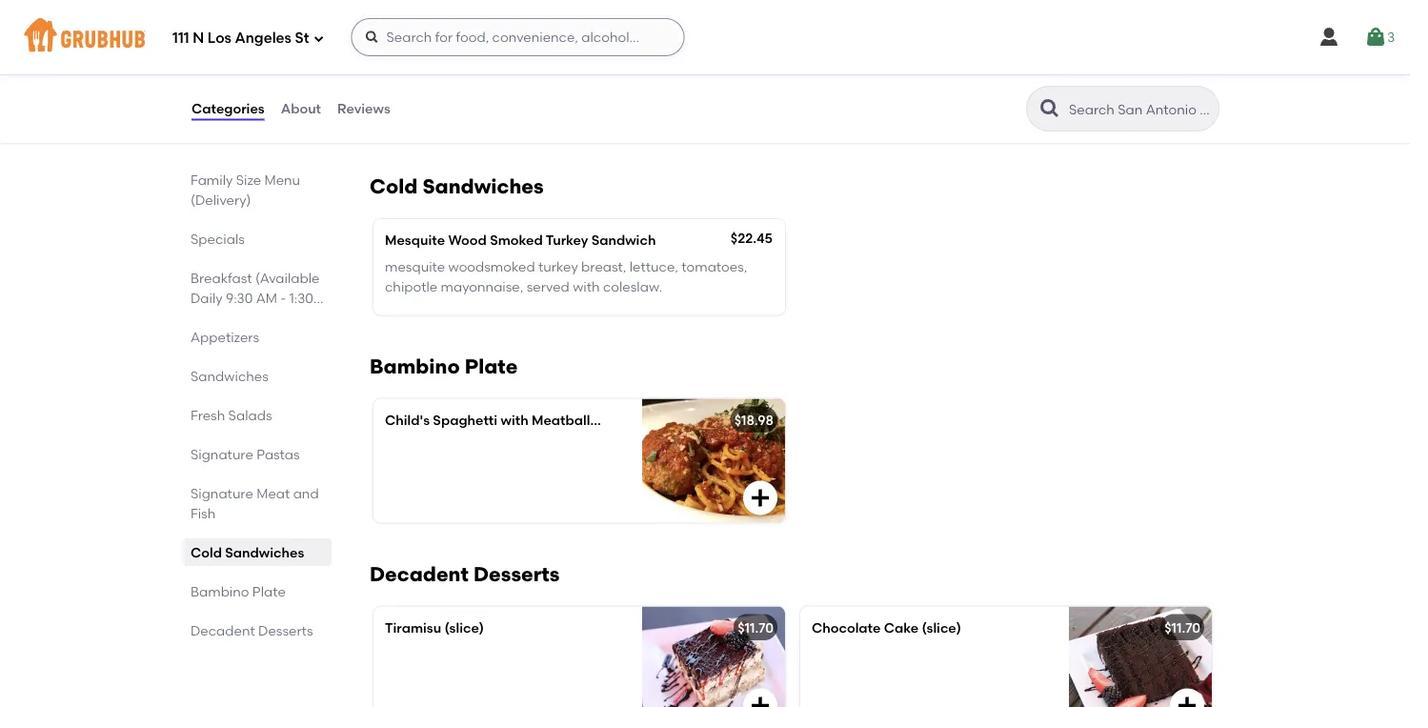 Task type: describe. For each thing, give the bounding box(es) containing it.
cold inside tab
[[191, 544, 222, 560]]

-
[[280, 290, 286, 306]]

search icon image
[[1039, 97, 1062, 120]]

cold sandwiches tab
[[191, 542, 324, 562]]

st
[[295, 30, 309, 47]]

meatball
[[532, 412, 590, 428]]

1 (slice) from the left
[[445, 620, 484, 636]]

fresh salads tab
[[191, 405, 324, 425]]

family
[[191, 172, 233, 188]]

pastas
[[257, 446, 300, 462]]

chocolate cake (slice)
[[812, 620, 962, 636]]

with inside mesquite woodsmoked turkey breast, lettuce, tomatoes, chipotle mayonnaise, served with coleslaw.
[[573, 278, 600, 294]]

decadent desserts tab
[[191, 620, 324, 640]]

daily
[[191, 290, 223, 306]]

1 horizontal spatial bambino
[[370, 354, 460, 379]]

proceed to checkout
[[1151, 620, 1289, 636]]

day
[[483, 52, 509, 68]]

child's spaghetti with meatball plate
[[385, 412, 628, 428]]

categories
[[192, 100, 265, 117]]

and inside chicken breast topped with our seasonal sauce with a side of sautéed vegetables and pasta
[[573, 98, 599, 114]]

3
[[1388, 29, 1395, 45]]

9:30
[[226, 290, 253, 306]]

pasta
[[602, 98, 640, 114]]

cake
[[884, 620, 919, 636]]

sandwiches tab
[[191, 366, 324, 386]]

wood
[[448, 232, 487, 248]]

the
[[458, 52, 479, 68]]

with left meatball
[[501, 412, 529, 428]]

meat
[[257, 485, 290, 501]]

signature pastas
[[191, 446, 300, 462]]

plate inside bambino plate tab
[[252, 583, 286, 599]]

mesquite
[[385, 259, 445, 275]]

tomatoes,
[[682, 259, 748, 275]]

specials tab
[[191, 229, 324, 249]]

proceed
[[1151, 620, 1206, 636]]

chocolate cake (slice) image
[[1069, 607, 1212, 707]]

appetizers tab
[[191, 327, 324, 347]]

decadent inside tab
[[191, 622, 255, 639]]

$22.45
[[731, 230, 773, 246]]

mesquite woodsmoked turkey breast, lettuce, tomatoes, chipotle mayonnaise, served with coleslaw.
[[385, 259, 748, 294]]

reviews
[[337, 100, 391, 117]]

chicken of the day
[[385, 52, 509, 68]]

fish
[[191, 505, 216, 521]]

side
[[397, 98, 423, 114]]

breakfast
[[191, 270, 252, 286]]

decadent desserts inside tab
[[191, 622, 313, 639]]

smoked
[[490, 232, 543, 248]]

$11.70 for chocolate cake (slice)
[[1165, 620, 1201, 636]]

am
[[256, 290, 277, 306]]

child's
[[385, 412, 430, 428]]

main navigation navigation
[[0, 0, 1411, 74]]

bambino plate tab
[[191, 581, 324, 601]]

coleslaw.
[[603, 278, 663, 294]]

(available
[[255, 270, 320, 286]]

$11.70 for tiramisu (slice)
[[738, 620, 774, 636]]

specials
[[191, 231, 245, 247]]

family size menu (delivery)
[[191, 172, 300, 208]]

salads
[[228, 407, 272, 423]]

sautéed
[[443, 98, 495, 114]]

111
[[173, 30, 189, 47]]

svg image inside 3 'button'
[[1365, 26, 1388, 49]]

2 horizontal spatial plate
[[594, 412, 628, 428]]

size
[[236, 172, 261, 188]]

signature for signature meat and fish
[[191, 485, 253, 501]]

chocolate
[[812, 620, 881, 636]]

appetizers
[[191, 329, 259, 345]]

Search for food, convenience, alcohol... search field
[[351, 18, 685, 56]]

fresh
[[191, 407, 225, 423]]

proceed to checkout button
[[1092, 611, 1348, 645]]

0 vertical spatial sandwiches
[[423, 174, 544, 199]]

mesquite
[[385, 232, 445, 248]]

angeles
[[235, 30, 292, 47]]



Task type: locate. For each thing, give the bounding box(es) containing it.
mesquite wood smoked turkey sandwich
[[385, 232, 656, 248]]

breakfast (available daily 9:30 am - 1:30 pm) appetizers
[[191, 270, 320, 345]]

0 horizontal spatial svg image
[[365, 30, 380, 45]]

plate
[[465, 354, 518, 379], [594, 412, 628, 428], [252, 583, 286, 599]]

fresh salads
[[191, 407, 272, 423]]

0 horizontal spatial and
[[293, 485, 319, 501]]

checkout
[[1226, 620, 1289, 636]]

0 vertical spatial and
[[573, 98, 599, 114]]

0 vertical spatial bambino
[[370, 354, 460, 379]]

0 horizontal spatial (slice)
[[445, 620, 484, 636]]

svg image
[[1318, 26, 1341, 49], [313, 33, 324, 44], [749, 694, 772, 707], [1176, 694, 1199, 707]]

1 horizontal spatial desserts
[[474, 562, 560, 586]]

3 button
[[1365, 20, 1395, 54]]

a
[[385, 98, 394, 114]]

bambino up the decadent desserts tab
[[191, 583, 249, 599]]

chicken breast topped with our seasonal sauce with a side of sautéed vegetables and pasta
[[385, 79, 719, 114]]

and down our on the left top of page
[[573, 98, 599, 114]]

svg image
[[1365, 26, 1388, 49], [365, 30, 380, 45], [749, 487, 772, 510]]

1 vertical spatial bambino
[[191, 583, 249, 599]]

decadent
[[370, 562, 469, 586], [191, 622, 255, 639]]

1 vertical spatial bambino plate
[[191, 583, 286, 599]]

tiramisu
[[385, 620, 441, 636]]

chicken
[[385, 52, 439, 68]]

(slice) right tiramisu
[[445, 620, 484, 636]]

decadent desserts
[[370, 562, 560, 586], [191, 622, 313, 639]]

1 signature from the top
[[191, 446, 253, 462]]

bambino plate up spaghetti
[[370, 354, 518, 379]]

1 horizontal spatial $11.70
[[1165, 620, 1201, 636]]

reviews button
[[336, 74, 391, 143]]

woodsmoked
[[448, 259, 535, 275]]

bambino plate inside bambino plate tab
[[191, 583, 286, 599]]

of
[[442, 52, 455, 68], [427, 98, 439, 114]]

1 vertical spatial decadent desserts
[[191, 622, 313, 639]]

0 horizontal spatial of
[[427, 98, 439, 114]]

2 signature from the top
[[191, 485, 253, 501]]

lettuce,
[[630, 259, 678, 275]]

1 horizontal spatial plate
[[465, 354, 518, 379]]

1 vertical spatial desserts
[[258, 622, 313, 639]]

los
[[208, 30, 231, 47]]

sandwiches up bambino plate tab
[[225, 544, 304, 560]]

1:30
[[289, 290, 313, 306]]

signature inside signature meat and fish
[[191, 485, 253, 501]]

1 horizontal spatial (slice)
[[922, 620, 962, 636]]

signature down fresh salads
[[191, 446, 253, 462]]

chicken
[[385, 79, 435, 95]]

0 horizontal spatial $11.70
[[738, 620, 774, 636]]

1 vertical spatial of
[[427, 98, 439, 114]]

1 horizontal spatial svg image
[[749, 487, 772, 510]]

about
[[281, 100, 321, 117]]

0 horizontal spatial cold
[[191, 544, 222, 560]]

sandwiches up wood
[[423, 174, 544, 199]]

(slice)
[[445, 620, 484, 636], [922, 620, 962, 636]]

decadent up tiramisu
[[370, 562, 469, 586]]

breast,
[[581, 259, 627, 275]]

signature
[[191, 446, 253, 462], [191, 485, 253, 501]]

desserts inside tab
[[258, 622, 313, 639]]

child's spaghetti with meatball plate image
[[642, 399, 785, 523]]

signature meat and fish
[[191, 485, 319, 521]]

categories button
[[191, 74, 266, 143]]

0 horizontal spatial decadent
[[191, 622, 255, 639]]

1 horizontal spatial cold sandwiches
[[370, 174, 544, 199]]

topped
[[483, 79, 531, 95]]

of right side
[[427, 98, 439, 114]]

with
[[534, 79, 561, 95], [692, 79, 719, 95], [573, 278, 600, 294], [501, 412, 529, 428]]

bambino plate up the decadent desserts tab
[[191, 583, 286, 599]]

$18.98
[[735, 412, 774, 428]]

mayonnaise,
[[441, 278, 524, 294]]

$11.70
[[738, 620, 774, 636], [1165, 620, 1201, 636]]

2 (slice) from the left
[[922, 620, 962, 636]]

served
[[527, 278, 570, 294]]

(slice) right cake
[[922, 620, 962, 636]]

0 horizontal spatial desserts
[[258, 622, 313, 639]]

111 n los angeles st
[[173, 30, 309, 47]]

cold
[[370, 174, 418, 199], [191, 544, 222, 560]]

tiramisu (slice) image
[[642, 607, 785, 707]]

signature pastas tab
[[191, 444, 324, 464]]

1 vertical spatial cold sandwiches
[[191, 544, 304, 560]]

decadent down bambino plate tab
[[191, 622, 255, 639]]

1 horizontal spatial decadent
[[370, 562, 469, 586]]

1 horizontal spatial decadent desserts
[[370, 562, 560, 586]]

0 vertical spatial of
[[442, 52, 455, 68]]

of left the
[[442, 52, 455, 68]]

menu
[[264, 172, 300, 188]]

with up the vegetables
[[534, 79, 561, 95]]

turkey
[[546, 232, 588, 248]]

to
[[1209, 620, 1222, 636]]

$11.70 left 'to'
[[1165, 620, 1201, 636]]

cold sandwiches
[[370, 174, 544, 199], [191, 544, 304, 560]]

signature meat and fish tab
[[191, 483, 324, 523]]

with right sauce at left top
[[692, 79, 719, 95]]

plate right meatball
[[594, 412, 628, 428]]

2 vertical spatial plate
[[252, 583, 286, 599]]

spaghetti
[[433, 412, 498, 428]]

plate up the decadent desserts tab
[[252, 583, 286, 599]]

1 horizontal spatial of
[[442, 52, 455, 68]]

sandwiches up fresh salads
[[191, 368, 269, 384]]

seasonal
[[589, 79, 647, 95]]

cold sandwiches inside cold sandwiches tab
[[191, 544, 304, 560]]

Search San Antonio Winery Los Angeles search field
[[1067, 100, 1213, 118]]

1 horizontal spatial and
[[573, 98, 599, 114]]

n
[[193, 30, 204, 47]]

and
[[573, 98, 599, 114], [293, 485, 319, 501]]

(delivery)
[[191, 192, 251, 208]]

of inside chicken breast topped with our seasonal sauce with a side of sautéed vegetables and pasta
[[427, 98, 439, 114]]

breakfast (available daily 9:30 am - 1:30 pm) tab
[[191, 268, 324, 326]]

1 vertical spatial and
[[293, 485, 319, 501]]

0 vertical spatial decadent
[[370, 562, 469, 586]]

0 vertical spatial cold
[[370, 174, 418, 199]]

and inside signature meat and fish
[[293, 485, 319, 501]]

sandwiches
[[423, 174, 544, 199], [191, 368, 269, 384], [225, 544, 304, 560]]

1 vertical spatial decadent
[[191, 622, 255, 639]]

2 $11.70 from the left
[[1165, 620, 1201, 636]]

bambino plate
[[370, 354, 518, 379], [191, 583, 286, 599]]

decadent desserts down bambino plate tab
[[191, 622, 313, 639]]

0 horizontal spatial bambino plate
[[191, 583, 286, 599]]

0 vertical spatial plate
[[465, 354, 518, 379]]

$11.70 left chocolate
[[738, 620, 774, 636]]

0 vertical spatial signature
[[191, 446, 253, 462]]

0 vertical spatial bambino plate
[[370, 354, 518, 379]]

1 $11.70 from the left
[[738, 620, 774, 636]]

1 vertical spatial plate
[[594, 412, 628, 428]]

bambino up child's
[[370, 354, 460, 379]]

cold up the mesquite
[[370, 174, 418, 199]]

0 vertical spatial desserts
[[474, 562, 560, 586]]

2 vertical spatial sandwiches
[[225, 544, 304, 560]]

with down breast,
[[573, 278, 600, 294]]

sandwich
[[591, 232, 656, 248]]

0 horizontal spatial bambino
[[191, 583, 249, 599]]

plate up child's spaghetti with meatball plate in the left bottom of the page
[[465, 354, 518, 379]]

about button
[[280, 74, 322, 143]]

0 vertical spatial decadent desserts
[[370, 562, 560, 586]]

bambino
[[370, 354, 460, 379], [191, 583, 249, 599]]

and right "meat"
[[293, 485, 319, 501]]

0 horizontal spatial plate
[[252, 583, 286, 599]]

2 horizontal spatial svg image
[[1365, 26, 1388, 49]]

0 horizontal spatial decadent desserts
[[191, 622, 313, 639]]

cold sandwiches up bambino plate tab
[[191, 544, 304, 560]]

signature for signature pastas
[[191, 446, 253, 462]]

sauce
[[650, 79, 689, 95]]

0 vertical spatial cold sandwiches
[[370, 174, 544, 199]]

pm)
[[191, 310, 215, 326]]

breast
[[438, 79, 480, 95]]

chipotle
[[385, 278, 438, 294]]

desserts
[[474, 562, 560, 586], [258, 622, 313, 639]]

signature up fish
[[191, 485, 253, 501]]

bambino inside tab
[[191, 583, 249, 599]]

vegetables
[[499, 98, 570, 114]]

1 horizontal spatial bambino plate
[[370, 354, 518, 379]]

cold down fish
[[191, 544, 222, 560]]

1 vertical spatial cold
[[191, 544, 222, 560]]

0 horizontal spatial cold sandwiches
[[191, 544, 304, 560]]

tiramisu (slice)
[[385, 620, 484, 636]]

cold sandwiches up wood
[[370, 174, 544, 199]]

turkey
[[539, 259, 578, 275]]

1 horizontal spatial cold
[[370, 174, 418, 199]]

our
[[564, 79, 586, 95]]

1 vertical spatial signature
[[191, 485, 253, 501]]

1 vertical spatial sandwiches
[[191, 368, 269, 384]]

decadent desserts up tiramisu (slice)
[[370, 562, 560, 586]]

family size menu (delivery) tab
[[191, 170, 324, 210]]



Task type: vqa. For each thing, say whether or not it's contained in the screenshot.
BREAST
yes



